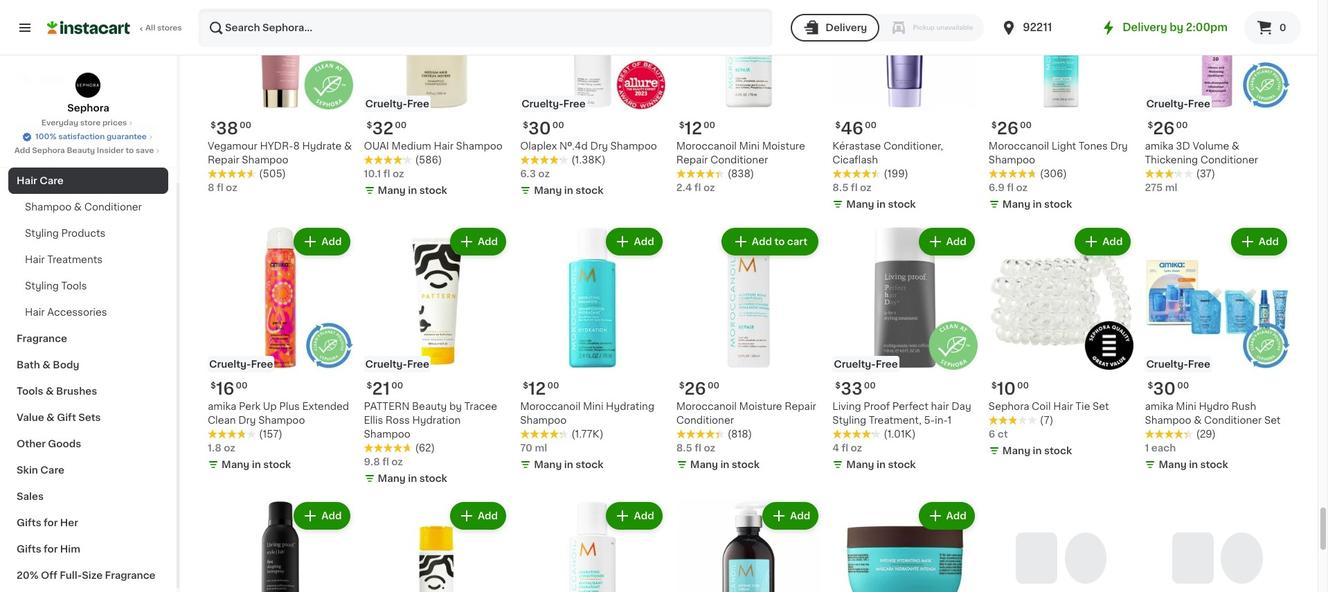 Task type: vqa. For each thing, say whether or not it's contained in the screenshot.


Task type: locate. For each thing, give the bounding box(es) containing it.
many down the each
[[1159, 460, 1187, 470]]

2 horizontal spatial sephora
[[989, 402, 1029, 411]]

hair treatments link
[[8, 247, 168, 273]]

many in stock for (306)
[[1003, 199, 1072, 209]]

2 vertical spatial styling
[[833, 416, 866, 425]]

conditioner up (838)
[[710, 155, 768, 165]]

service type group
[[791, 14, 984, 42]]

mini inside the moroccanoil mini moisture repair conditioner
[[739, 141, 760, 151]]

12
[[685, 120, 702, 136], [528, 381, 546, 397]]

mini inside moroccanoil mini hydrating shampoo
[[583, 402, 604, 411]]

$ 26 00 up the moroccanoil light tones  dry shampoo
[[991, 120, 1032, 136]]

00 for moroccanoil moisture repair conditioner
[[708, 382, 719, 390]]

2 vertical spatial sephora
[[989, 402, 1029, 411]]

0 horizontal spatial 1
[[948, 416, 952, 425]]

store
[[80, 119, 101, 127]]

conditioner
[[710, 155, 768, 165], [1201, 155, 1258, 165], [84, 202, 142, 212], [676, 416, 734, 425], [1204, 416, 1262, 425]]

nº.4d
[[560, 141, 588, 151]]

00 inside "$ 16 00"
[[236, 382, 248, 390]]

1 vertical spatial to
[[774, 237, 785, 246]]

for
[[44, 518, 58, 528], [44, 544, 58, 554]]

00 for kérastase conditioner, cicaflash
[[865, 121, 877, 129]]

repair
[[208, 155, 239, 165], [676, 155, 708, 165], [785, 402, 816, 411]]

0 vertical spatial 8
[[293, 141, 300, 151]]

2 horizontal spatial dry
[[1110, 141, 1128, 151]]

1 horizontal spatial 26
[[997, 120, 1019, 136]]

0 horizontal spatial to
[[126, 147, 134, 154]]

$ 30 00 up olaplex
[[523, 120, 564, 136]]

& up (29)
[[1194, 416, 1202, 425]]

0 vertical spatial 8.5
[[833, 183, 849, 192]]

cruelty- up olaplex
[[522, 99, 563, 108]]

00 for sephora coil hair tie set
[[1017, 382, 1029, 390]]

beauty up hydration
[[412, 402, 447, 411]]

in down (1.77k)
[[564, 460, 573, 470]]

her
[[60, 518, 78, 528]]

many in stock down (1.38k)
[[534, 185, 603, 195]]

product group
[[208, 225, 353, 474], [364, 225, 509, 488], [520, 225, 665, 474], [676, 225, 821, 474], [833, 225, 978, 474], [989, 225, 1134, 461], [1145, 225, 1290, 474], [208, 499, 353, 592], [364, 499, 509, 592], [520, 499, 665, 592], [676, 499, 821, 592], [833, 499, 978, 592]]

body
[[53, 360, 79, 370]]

0 horizontal spatial 30
[[528, 120, 551, 136]]

00 up moroccanoil mini hydrating shampoo at the bottom left
[[547, 382, 559, 390]]

other
[[17, 439, 46, 449]]

0 horizontal spatial dry
[[238, 416, 256, 425]]

goods
[[48, 439, 81, 449]]

$ inside $ 10 00
[[991, 382, 997, 390]]

00 right "33"
[[864, 382, 876, 390]]

in down (7) at the right bottom of the page
[[1033, 446, 1042, 456]]

shampoo & conditioner
[[25, 202, 142, 212]]

everyday store prices link
[[41, 118, 135, 129]]

product group containing 26
[[676, 225, 821, 474]]

00 inside "$ 46 00"
[[865, 121, 877, 129]]

$ inside $ 38 00
[[211, 121, 216, 129]]

0 vertical spatial $ 30 00
[[523, 120, 564, 136]]

8 inside the vegamour hydr-8 hydrate & repair shampoo
[[293, 141, 300, 151]]

moroccanoil for moroccanoil moisture repair conditioner
[[676, 402, 737, 411]]

mini inside amika mini hydro rush shampoo & conditioner set
[[1176, 402, 1197, 411]]

living proof perfect hair day styling treatment, 5-in-1
[[833, 402, 971, 425]]

gift
[[57, 413, 76, 422]]

in down (818)
[[720, 460, 729, 470]]

00 for pattern beauty by tracee ellis ross  hydration shampoo
[[391, 382, 403, 390]]

many for (157)
[[222, 460, 250, 470]]

free for beauty
[[407, 360, 429, 369]]

in for (157)
[[252, 460, 261, 470]]

gifts for her link
[[8, 510, 168, 536]]

0 vertical spatial ml
[[1165, 183, 1177, 192]]

00 for ouai medium hair shampoo
[[395, 121, 407, 129]]

5-
[[924, 416, 935, 425]]

in down (29)
[[1189, 460, 1198, 470]]

1 horizontal spatial by
[[1170, 22, 1183, 33]]

stock down (199)
[[888, 199, 916, 209]]

★★★★★
[[520, 155, 569, 165], [520, 155, 569, 165], [364, 155, 412, 165], [364, 155, 412, 165], [208, 169, 256, 178], [208, 169, 256, 178], [833, 169, 881, 178], [833, 169, 881, 178], [676, 169, 725, 178], [676, 169, 725, 178], [989, 169, 1037, 178], [989, 169, 1037, 178], [1145, 169, 1193, 178], [1145, 169, 1193, 178], [989, 416, 1037, 425], [989, 416, 1037, 425], [208, 429, 256, 439], [208, 429, 256, 439], [520, 429, 569, 439], [520, 429, 569, 439], [833, 429, 881, 439], [833, 429, 881, 439], [676, 429, 725, 439], [676, 429, 725, 439], [1145, 429, 1193, 439], [1145, 429, 1193, 439], [364, 443, 412, 453], [364, 443, 412, 453]]

cruelty-free up $ 32 00
[[365, 99, 429, 108]]

many down ct
[[1003, 446, 1031, 456]]

styling down 'hair treatments'
[[25, 281, 59, 291]]

for left her
[[44, 518, 58, 528]]

1 horizontal spatial 8.5 fl oz
[[833, 183, 872, 192]]

hair up styling tools
[[25, 255, 45, 265]]

0 vertical spatial set
[[1093, 402, 1109, 411]]

free for perk
[[251, 360, 273, 369]]

stock down (157)
[[263, 460, 291, 470]]

moroccanoil inside the moroccanoil light tones  dry shampoo
[[989, 141, 1049, 151]]

volume
[[1193, 141, 1229, 151]]

many in stock down (157)
[[222, 460, 291, 470]]

many for (7)
[[1003, 446, 1031, 456]]

1 vertical spatial 8
[[208, 183, 214, 192]]

1 vertical spatial moisture
[[739, 402, 782, 411]]

$ inside "$ 16 00"
[[211, 382, 216, 390]]

00 right 38
[[240, 121, 251, 129]]

1 vertical spatial 30
[[1153, 381, 1176, 397]]

0 horizontal spatial repair
[[208, 155, 239, 165]]

many down 6.3 oz
[[534, 185, 562, 195]]

275 ml
[[1145, 183, 1177, 192]]

(1.77k)
[[571, 429, 604, 439]]

moroccanoil for moroccanoil light tones  dry shampoo
[[989, 141, 1049, 151]]

many in stock for (818)
[[690, 460, 760, 470]]

0 horizontal spatial mini
[[583, 402, 604, 411]]

many in stock for (199)
[[846, 199, 916, 209]]

cruelty-free for medium
[[365, 99, 429, 108]]

in-
[[935, 416, 948, 425]]

fl right 4
[[842, 443, 848, 453]]

1 horizontal spatial repair
[[676, 155, 708, 165]]

00 up nº.4d
[[552, 121, 564, 129]]

many for (62)
[[378, 474, 406, 483]]

shampoo inside amika mini hydro rush shampoo & conditioner set
[[1145, 416, 1191, 425]]

hair accessories link
[[8, 299, 168, 325]]

mini
[[739, 141, 760, 151], [583, 402, 604, 411], [1176, 402, 1197, 411]]

1 each
[[1145, 443, 1176, 453]]

set inside amika mini hydro rush shampoo & conditioner set
[[1264, 416, 1281, 425]]

1 down hair
[[948, 416, 952, 425]]

product group containing 16
[[208, 225, 353, 474]]

cruelty- for 3d
[[1146, 99, 1188, 108]]

cart
[[787, 237, 808, 246]]

1 vertical spatial $ 12 00
[[523, 381, 559, 397]]

buy it again link
[[8, 37, 168, 65]]

shampoo
[[610, 141, 657, 151], [456, 141, 503, 151], [242, 155, 288, 165], [989, 155, 1035, 165], [25, 202, 71, 212], [258, 416, 305, 425], [520, 416, 567, 425], [1145, 416, 1191, 425], [364, 429, 410, 439]]

100% satisfaction guarantee
[[35, 133, 147, 141]]

1 horizontal spatial ml
[[1165, 183, 1177, 192]]

in
[[564, 185, 573, 195], [408, 185, 417, 195], [877, 199, 886, 209], [1033, 199, 1042, 209], [1033, 446, 1042, 456], [252, 460, 261, 470], [564, 460, 573, 470], [877, 460, 886, 470], [720, 460, 729, 470], [1189, 460, 1198, 470], [408, 474, 417, 483]]

8.5 for 46
[[833, 183, 849, 192]]

gifts up 20% on the left bottom of page
[[17, 544, 41, 554]]

1 for from the top
[[44, 518, 58, 528]]

6.3 oz
[[520, 169, 550, 178]]

many in stock down 6.9 fl oz
[[1003, 199, 1072, 209]]

hair
[[931, 402, 949, 411]]

many in stock for (1.77k)
[[534, 460, 603, 470]]

delivery for delivery
[[826, 23, 867, 33]]

for left him
[[44, 544, 58, 554]]

0 horizontal spatial delivery
[[826, 23, 867, 33]]

$ 12 00 for moroccanoil mini hydrating shampoo
[[523, 381, 559, 397]]

stock down (586) at top
[[419, 185, 447, 195]]

0 vertical spatial sephora
[[67, 103, 109, 113]]

00 up 3d
[[1176, 121, 1188, 129]]

fl right '6.9'
[[1007, 183, 1014, 192]]

by inside pattern beauty by tracee ellis ross  hydration shampoo
[[449, 402, 462, 411]]

100% satisfaction guarantee button
[[22, 129, 155, 143]]

$ 12 00 up the moroccanoil mini moisture repair conditioner
[[679, 120, 715, 136]]

& left gift
[[46, 413, 55, 422]]

repair down the vegamour
[[208, 155, 239, 165]]

00 inside $ 21 00
[[391, 382, 403, 390]]

00 up the moroccanoil mini moisture repair conditioner
[[704, 121, 715, 129]]

& inside amika 3d volume & thickening conditioner
[[1232, 141, 1240, 151]]

10.1
[[364, 169, 381, 178]]

cruelty- for mini
[[1146, 360, 1188, 369]]

cruelty-free for mini
[[1146, 360, 1210, 369]]

00 inside $ 33 00
[[864, 382, 876, 390]]

$ 26 00 for moroccanoil moisture repair conditioner
[[679, 381, 719, 397]]

1 vertical spatial fragrance
[[105, 571, 156, 580]]

in down (586) at top
[[408, 185, 417, 195]]

oz for repair
[[703, 183, 715, 192]]

&
[[344, 141, 352, 151], [1232, 141, 1240, 151], [74, 202, 82, 212], [42, 360, 50, 370], [46, 386, 54, 396], [46, 413, 55, 422], [1194, 416, 1202, 425]]

pattern
[[364, 402, 410, 411]]

1 vertical spatial tools
[[17, 386, 43, 396]]

0 vertical spatial by
[[1170, 22, 1183, 33]]

fl right 9.8
[[382, 457, 389, 467]]

8.5 fl oz down moroccanoil moisture repair conditioner
[[676, 443, 715, 453]]

0 horizontal spatial 8.5 fl oz
[[676, 443, 715, 453]]

free up volume
[[1188, 99, 1210, 108]]

fragrance up bath & body
[[17, 334, 67, 343]]

mini up (838)
[[739, 141, 760, 151]]

0 horizontal spatial 12
[[528, 381, 546, 397]]

& inside amika mini hydro rush shampoo & conditioner set
[[1194, 416, 1202, 425]]

dry down perk
[[238, 416, 256, 425]]

cruelty-free up $ 21 00 on the left bottom
[[365, 360, 429, 369]]

amika 3d volume & thickening conditioner
[[1145, 141, 1258, 165]]

1 vertical spatial $ 30 00
[[1148, 381, 1189, 397]]

care down makeup
[[40, 176, 64, 186]]

shampoo inside pattern beauty by tracee ellis ross  hydration shampoo
[[364, 429, 410, 439]]

stock down (1.38k)
[[576, 185, 603, 195]]

many for (29)
[[1159, 460, 1187, 470]]

0 horizontal spatial $ 12 00
[[523, 381, 559, 397]]

$ 30 00
[[523, 120, 564, 136], [1148, 381, 1189, 397]]

1 horizontal spatial tools
[[61, 281, 87, 291]]

sephora inside product 'group'
[[989, 402, 1029, 411]]

conditioner,
[[884, 141, 943, 151]]

$ inside $ 21 00
[[367, 382, 372, 390]]

oz right 6.3 at the left of page
[[538, 169, 550, 178]]

16
[[216, 381, 234, 397]]

1 vertical spatial 8.5
[[676, 443, 692, 453]]

in down (199)
[[877, 199, 886, 209]]

fl for kérastase conditioner, cicaflash
[[851, 183, 858, 192]]

many in stock down (7) at the right bottom of the page
[[1003, 446, 1072, 456]]

again
[[70, 46, 97, 56]]

in down (306)
[[1033, 199, 1042, 209]]

by left 2:00pm
[[1170, 22, 1183, 33]]

1 horizontal spatial set
[[1264, 416, 1281, 425]]

hair for hair care
[[17, 176, 37, 186]]

0 vertical spatial styling
[[25, 229, 59, 238]]

1 vertical spatial gifts
[[17, 544, 41, 554]]

1 horizontal spatial to
[[774, 237, 785, 246]]

pattern beauty by tracee ellis ross  hydration shampoo
[[364, 402, 497, 439]]

many in stock for (29)
[[1159, 460, 1228, 470]]

oz right 2.4
[[703, 183, 715, 192]]

1 vertical spatial set
[[1264, 416, 1281, 425]]

styling down living
[[833, 416, 866, 425]]

$ inside $ 32 00
[[367, 121, 372, 129]]

amika up thickening
[[1145, 141, 1174, 151]]

gifts for gifts for him
[[17, 544, 41, 554]]

moroccanoil
[[676, 141, 737, 151], [989, 141, 1049, 151], [520, 402, 581, 411], [676, 402, 737, 411]]

0 horizontal spatial 26
[[685, 381, 706, 397]]

00 inside $ 10 00
[[1017, 382, 1029, 390]]

1 vertical spatial for
[[44, 544, 58, 554]]

$ for olaplex nº.4d dry shampoo
[[523, 121, 528, 129]]

many down 9.8 fl oz
[[378, 474, 406, 483]]

$ for sephora coil hair tie set
[[991, 382, 997, 390]]

8
[[293, 141, 300, 151], [208, 183, 214, 192]]

in for (1.01k)
[[877, 460, 886, 470]]

1 vertical spatial care
[[40, 465, 64, 475]]

0 horizontal spatial $ 26 00
[[679, 381, 719, 397]]

fl for moroccanoil light tones  dry shampoo
[[1007, 183, 1014, 192]]

$ 30 00 up amika mini hydro rush shampoo & conditioner set
[[1148, 381, 1189, 397]]

dry right tones
[[1110, 141, 1128, 151]]

1 horizontal spatial 12
[[685, 120, 702, 136]]

many in stock for (7)
[[1003, 446, 1072, 456]]

00 right 32
[[395, 121, 407, 129]]

& right volume
[[1232, 141, 1240, 151]]

delivery by 2:00pm
[[1123, 22, 1228, 33]]

$ 26 00 up moroccanoil moisture repair conditioner
[[679, 381, 719, 397]]

26 for moroccanoil moisture repair conditioner
[[685, 381, 706, 397]]

other goods link
[[8, 431, 168, 457]]

in for (306)
[[1033, 199, 1042, 209]]

cruelty-free
[[522, 99, 586, 108], [365, 99, 429, 108], [1146, 99, 1210, 108], [209, 360, 273, 369], [834, 360, 898, 369], [365, 360, 429, 369], [1146, 360, 1210, 369]]

1 horizontal spatial $ 12 00
[[679, 120, 715, 136]]

0 button
[[1244, 11, 1301, 44]]

275
[[1145, 183, 1163, 192]]

conditioner down volume
[[1201, 155, 1258, 165]]

each
[[1151, 443, 1176, 453]]

moroccanoil up (818)
[[676, 402, 737, 411]]

shampoo inside amika perk up plus extended clean dry shampoo
[[258, 416, 305, 425]]

00 for moroccanoil light tones  dry shampoo
[[1020, 121, 1032, 129]]

sephora up 'store' on the left of the page
[[67, 103, 109, 113]]

$ 26 00 up 3d
[[1148, 120, 1188, 136]]

cruelty-free for 3d
[[1146, 99, 1210, 108]]

$ 30 00 for amika
[[1148, 381, 1189, 397]]

sephora down 100%
[[32, 147, 65, 154]]

1 horizontal spatial 8.5
[[833, 183, 849, 192]]

vegamour hydr-8 hydrate & repair shampoo
[[208, 141, 352, 165]]

fl for vegamour hydr-8 hydrate & repair shampoo
[[217, 183, 223, 192]]

tools
[[61, 281, 87, 291], [17, 386, 43, 396]]

stock down (29)
[[1200, 460, 1228, 470]]

many down 70 ml
[[534, 460, 562, 470]]

dry up (1.38k)
[[590, 141, 608, 151]]

9.8
[[364, 457, 380, 467]]

oz right 10.1
[[393, 169, 404, 178]]

$ 12 00
[[679, 120, 715, 136], [523, 381, 559, 397]]

1 horizontal spatial $ 30 00
[[1148, 381, 1189, 397]]

cruelty-free for beauty
[[365, 360, 429, 369]]

2 horizontal spatial 26
[[1153, 120, 1175, 136]]

light
[[1052, 141, 1076, 151]]

& right the hydrate
[[344, 141, 352, 151]]

shampoo inside the moroccanoil light tones  dry shampoo
[[989, 155, 1035, 165]]

6.9
[[989, 183, 1005, 192]]

1 vertical spatial 8.5 fl oz
[[676, 443, 715, 453]]

cicaflash
[[833, 155, 878, 165]]

for for her
[[44, 518, 58, 528]]

0 vertical spatial fragrance
[[17, 334, 67, 343]]

fl down the vegamour
[[217, 183, 223, 192]]

2 horizontal spatial mini
[[1176, 402, 1197, 411]]

product group containing 10
[[989, 225, 1134, 461]]

1 horizontal spatial 8
[[293, 141, 300, 151]]

2 for from the top
[[44, 544, 58, 554]]

0 vertical spatial beauty
[[122, 123, 157, 133]]

0 horizontal spatial by
[[449, 402, 462, 411]]

0 horizontal spatial 8
[[208, 183, 214, 192]]

moroccanoil inside moroccanoil moisture repair conditioner
[[676, 402, 737, 411]]

hair for hair accessories
[[25, 307, 45, 317]]

1 left the each
[[1145, 443, 1149, 453]]

1 horizontal spatial mini
[[739, 141, 760, 151]]

amika up clean
[[208, 402, 236, 411]]

1 vertical spatial 12
[[528, 381, 546, 397]]

shampoo down "ross"
[[364, 429, 410, 439]]

to down guarantee
[[126, 147, 134, 154]]

cruelty- up $ 32 00
[[365, 99, 407, 108]]

ouai
[[364, 141, 389, 151]]

1 vertical spatial by
[[449, 402, 462, 411]]

8.5 fl oz for 46
[[833, 183, 872, 192]]

0 vertical spatial for
[[44, 518, 58, 528]]

stock down (306)
[[1044, 199, 1072, 209]]

many in stock down (62)
[[378, 474, 447, 483]]

1 horizontal spatial 30
[[1153, 381, 1176, 397]]

0 vertical spatial tools
[[61, 281, 87, 291]]

1 horizontal spatial sephora
[[67, 103, 109, 113]]

many in stock
[[534, 185, 603, 195], [378, 185, 447, 195], [846, 199, 916, 209], [1003, 199, 1072, 209], [1003, 446, 1072, 456], [222, 460, 291, 470], [534, 460, 603, 470], [846, 460, 916, 470], [690, 460, 760, 470], [1159, 460, 1228, 470], [378, 474, 447, 483]]

& inside the vegamour hydr-8 hydrate & repair shampoo
[[344, 141, 352, 151]]

delivery for delivery by 2:00pm
[[1123, 22, 1167, 33]]

in for (29)
[[1189, 460, 1198, 470]]

2 horizontal spatial repair
[[785, 402, 816, 411]]

moroccanoil for moroccanoil mini hydrating shampoo
[[520, 402, 581, 411]]

00 up the moroccanoil light tones  dry shampoo
[[1020, 121, 1032, 129]]

cruelty- for perk
[[209, 360, 251, 369]]

cruelty-free up $ 33 00
[[834, 360, 898, 369]]

many in stock for (62)
[[378, 474, 447, 483]]

(1.01k)
[[884, 429, 916, 439]]

8.5 fl oz down cicaflash
[[833, 183, 872, 192]]

0 vertical spatial to
[[126, 147, 134, 154]]

fl for moroccanoil moisture repair conditioner
[[695, 443, 701, 453]]

stock down (818)
[[732, 460, 760, 470]]

10.1 fl oz
[[364, 169, 404, 178]]

$ for moroccanoil mini moisture repair conditioner
[[679, 121, 685, 129]]

0 horizontal spatial fragrance
[[17, 334, 67, 343]]

0 horizontal spatial $ 30 00
[[523, 120, 564, 136]]

2 gifts from the top
[[17, 544, 41, 554]]

$ 16 00
[[211, 381, 248, 397]]

all stores
[[145, 24, 182, 32]]

1 gifts from the top
[[17, 518, 41, 528]]

beauty inside pattern beauty by tracee ellis ross  hydration shampoo
[[412, 402, 447, 411]]

2 vertical spatial beauty
[[412, 402, 447, 411]]

1 vertical spatial styling
[[25, 281, 59, 291]]

moroccanoil inside moroccanoil mini hydrating shampoo
[[520, 402, 581, 411]]

product group containing 33
[[833, 225, 978, 474]]

0 horizontal spatial tools
[[17, 386, 43, 396]]

many for (1.01k)
[[846, 460, 874, 470]]

12 for moroccanoil mini hydrating shampoo
[[528, 381, 546, 397]]

2 horizontal spatial beauty
[[412, 402, 447, 411]]

many for (818)
[[690, 460, 718, 470]]

hair treatments
[[25, 255, 103, 265]]

moisture inside moroccanoil moisture repair conditioner
[[739, 402, 782, 411]]

conditioner inside amika 3d volume & thickening conditioner
[[1201, 155, 1258, 165]]

moroccanoil inside the moroccanoil mini moisture repair conditioner
[[676, 141, 737, 151]]

26
[[997, 120, 1019, 136], [1153, 120, 1175, 136], [685, 381, 706, 397]]

buy it again
[[39, 46, 97, 56]]

oz for hair
[[851, 443, 862, 453]]

8 down the vegamour
[[208, 183, 214, 192]]

all stores link
[[47, 8, 183, 47]]

many for (1.38k)
[[534, 185, 562, 195]]

many down 10.1 fl oz
[[378, 185, 406, 195]]

0 vertical spatial moisture
[[762, 141, 805, 151]]

styling for styling products
[[25, 229, 59, 238]]

0 horizontal spatial 8.5
[[676, 443, 692, 453]]

many in stock down (818)
[[690, 460, 760, 470]]

0 vertical spatial 12
[[685, 120, 702, 136]]

in down (62)
[[408, 474, 417, 483]]

0 horizontal spatial sephora
[[32, 147, 65, 154]]

amika up 1 each
[[1145, 402, 1174, 411]]

$ 38 00
[[211, 120, 251, 136]]

0 vertical spatial gifts
[[17, 518, 41, 528]]

in for (586)
[[408, 185, 417, 195]]

$ inside $ 33 00
[[835, 382, 841, 390]]

hydr-
[[260, 141, 293, 151]]

holiday
[[17, 123, 55, 133]]

delivery inside delivery button
[[826, 23, 867, 33]]

00 inside $ 38 00
[[240, 121, 251, 129]]

amika inside amika mini hydro rush shampoo & conditioner set
[[1145, 402, 1174, 411]]

2 horizontal spatial $ 26 00
[[1148, 120, 1188, 136]]

1 horizontal spatial 1
[[1145, 443, 1149, 453]]

1 vertical spatial ml
[[535, 443, 547, 453]]

in for (1.77k)
[[564, 460, 573, 470]]

shampoo right nº.4d
[[610, 141, 657, 151]]

0 horizontal spatial ml
[[535, 443, 547, 453]]

shampoo up (505)
[[242, 155, 288, 165]]

1 vertical spatial sephora
[[32, 147, 65, 154]]

free
[[563, 99, 586, 108], [407, 99, 429, 108], [1188, 99, 1210, 108], [251, 360, 273, 369], [876, 360, 898, 369], [407, 360, 429, 369], [1188, 360, 1210, 369]]

many down 4 fl oz
[[846, 460, 874, 470]]

add inside button
[[752, 237, 772, 246]]

free for medium
[[407, 99, 429, 108]]

moroccanoil up 2.4 fl oz
[[676, 141, 737, 151]]

size
[[82, 571, 103, 580]]

38
[[216, 120, 238, 136]]

day
[[952, 402, 971, 411]]

amika inside amika 3d volume & thickening conditioner
[[1145, 141, 1174, 151]]

1 vertical spatial 1
[[1145, 443, 1149, 453]]

0 vertical spatial 30
[[528, 120, 551, 136]]

amika inside amika perk up plus extended clean dry shampoo
[[208, 402, 236, 411]]

delivery inside delivery by 2:00pm link
[[1123, 22, 1167, 33]]

0 horizontal spatial beauty
[[67, 147, 95, 154]]

free up nº.4d
[[563, 99, 586, 108]]

1 horizontal spatial delivery
[[1123, 22, 1167, 33]]

0 vertical spatial 8.5 fl oz
[[833, 183, 872, 192]]

1 horizontal spatial beauty
[[122, 123, 157, 133]]

in down (157)
[[252, 460, 261, 470]]

care inside 'link'
[[40, 465, 64, 475]]

00 inside $ 32 00
[[395, 121, 407, 129]]

$ 12 00 for moroccanoil mini moisture repair conditioner
[[679, 120, 715, 136]]

00 up moroccanoil moisture repair conditioner
[[708, 382, 719, 390]]

cruelty-free up olaplex
[[522, 99, 586, 108]]

6
[[989, 429, 995, 439]]

30 for olaplex
[[528, 120, 551, 136]]

30 inside product 'group'
[[1153, 381, 1176, 397]]

0 vertical spatial $ 12 00
[[679, 120, 715, 136]]

None search field
[[198, 8, 773, 47]]

1 vertical spatial beauty
[[67, 147, 95, 154]]

$ for moroccanoil mini hydrating shampoo
[[523, 382, 528, 390]]

0 horizontal spatial set
[[1093, 402, 1109, 411]]

0
[[1279, 23, 1286, 33]]

product group containing 12
[[520, 225, 665, 474]]

everyday
[[41, 119, 78, 127]]

0 vertical spatial care
[[40, 176, 64, 186]]

hair for hair treatments
[[25, 255, 45, 265]]

1 horizontal spatial $ 26 00
[[991, 120, 1032, 136]]

12 up the moroccanoil mini moisture repair conditioner
[[685, 120, 702, 136]]

oz
[[538, 169, 550, 178], [393, 169, 404, 178], [226, 183, 237, 192], [860, 183, 872, 192], [703, 183, 715, 192], [1016, 183, 1028, 192], [224, 443, 235, 453], [851, 443, 862, 453], [704, 443, 715, 453], [391, 457, 403, 467]]

1 horizontal spatial fragrance
[[105, 571, 156, 580]]

0 vertical spatial 1
[[948, 416, 952, 425]]

$ inside "$ 46 00"
[[835, 121, 841, 129]]



Task type: describe. For each thing, give the bounding box(es) containing it.
(157)
[[259, 429, 282, 439]]

& right bath at the left of page
[[42, 360, 50, 370]]

tie
[[1076, 402, 1090, 411]]

$ for moroccanoil moisture repair conditioner
[[679, 382, 685, 390]]

$ for ouai medium hair shampoo
[[367, 121, 372, 129]]

save
[[136, 147, 154, 154]]

& down bath & body
[[46, 386, 54, 396]]

styling tools
[[25, 281, 87, 291]]

ouai medium hair shampoo
[[364, 141, 503, 151]]

add sephora beauty insider to save
[[14, 147, 154, 154]]

cruelty- for proof
[[834, 360, 876, 369]]

4 fl oz
[[833, 443, 862, 453]]

ross
[[386, 416, 410, 425]]

shampoo left olaplex
[[456, 141, 503, 151]]

stock for (7)
[[1044, 446, 1072, 456]]

styling inside 'living proof perfect hair day styling treatment, 5-in-1'
[[833, 416, 866, 425]]

fl for moroccanoil mini moisture repair conditioner
[[694, 183, 701, 192]]

mini for moisture
[[739, 141, 760, 151]]

46
[[841, 120, 864, 136]]

conditioner inside amika mini hydro rush shampoo & conditioner set
[[1204, 416, 1262, 425]]

stock for (306)
[[1044, 199, 1072, 209]]

gifts for gifts for her
[[17, 518, 41, 528]]

satisfaction
[[58, 133, 105, 141]]

(37)
[[1196, 169, 1215, 178]]

stock for (199)
[[888, 199, 916, 209]]

moroccanoil for moroccanoil mini moisture repair conditioner
[[676, 141, 737, 151]]

00 for amika perk up plus extended clean dry shampoo
[[236, 382, 248, 390]]

many in stock for (1.38k)
[[534, 185, 603, 195]]

in for (7)
[[1033, 446, 1042, 456]]

amika for 30
[[1145, 402, 1174, 411]]

styling for styling tools
[[25, 281, 59, 291]]

for for him
[[44, 544, 58, 554]]

dry inside the moroccanoil light tones  dry shampoo
[[1110, 141, 1128, 151]]

repair inside the moroccanoil mini moisture repair conditioner
[[676, 155, 708, 165]]

free for proof
[[876, 360, 898, 369]]

party
[[58, 123, 85, 133]]

00 for moroccanoil mini hydrating shampoo
[[547, 382, 559, 390]]

(838)
[[728, 169, 754, 178]]

medium
[[392, 141, 431, 151]]

buy
[[39, 46, 58, 56]]

$ for pattern beauty by tracee ellis ross  hydration shampoo
[[367, 382, 372, 390]]

add to cart
[[752, 237, 808, 246]]

$ 26 00 for amika 3d volume & thickening conditioner
[[1148, 120, 1188, 136]]

product group containing 21
[[364, 225, 509, 488]]

sets
[[78, 413, 101, 422]]

to inside button
[[774, 237, 785, 246]]

hair left 'tie' at the right
[[1053, 402, 1073, 411]]

oz for hydrate
[[226, 183, 237, 192]]

other goods
[[17, 439, 81, 449]]

(1.38k)
[[571, 155, 606, 165]]

repair inside the vegamour hydr-8 hydrate & repair shampoo
[[208, 155, 239, 165]]

conditioner inside moroccanoil moisture repair conditioner
[[676, 416, 734, 425]]

00 for vegamour hydr-8 hydrate & repair shampoo
[[240, 121, 251, 129]]

all
[[145, 24, 155, 32]]

00 for moroccanoil mini moisture repair conditioner
[[704, 121, 715, 129]]

stock for (1.77k)
[[576, 460, 603, 470]]

hair care
[[17, 176, 64, 186]]

hydro
[[1199, 402, 1229, 411]]

& up products
[[74, 202, 82, 212]]

$ 10 00
[[991, 381, 1029, 397]]

oz down cicaflash
[[860, 183, 872, 192]]

amika for 16
[[208, 402, 236, 411]]

many for (586)
[[378, 185, 406, 195]]

holiday party ready beauty
[[17, 123, 157, 133]]

Search field
[[199, 10, 772, 46]]

shampoo inside moroccanoil mini hydrating shampoo
[[520, 416, 567, 425]]

many in stock for (157)
[[222, 460, 291, 470]]

many for (199)
[[846, 199, 874, 209]]

12 for moroccanoil mini moisture repair conditioner
[[685, 120, 702, 136]]

cruelty- for medium
[[365, 99, 407, 108]]

conditioner down hair care link
[[84, 202, 142, 212]]

in for (818)
[[720, 460, 729, 470]]

ready
[[87, 123, 119, 133]]

moroccanoil light tones  dry shampoo
[[989, 141, 1128, 165]]

add to cart button
[[723, 229, 817, 254]]

$ 46 00
[[835, 120, 877, 136]]

lists
[[39, 74, 63, 84]]

moisture inside the moroccanoil mini moisture repair conditioner
[[762, 141, 805, 151]]

tones
[[1079, 141, 1108, 151]]

(29)
[[1196, 429, 1216, 439]]

cruelty-free for proof
[[834, 360, 898, 369]]

in for (62)
[[408, 474, 417, 483]]

$ 30 00 for olaplex
[[523, 120, 564, 136]]

ct
[[998, 429, 1008, 439]]

ml for 26
[[1165, 183, 1177, 192]]

conditioner inside the moroccanoil mini moisture repair conditioner
[[710, 155, 768, 165]]

dry inside amika perk up plus extended clean dry shampoo
[[238, 416, 256, 425]]

makeup link
[[8, 141, 168, 168]]

stock for (586)
[[419, 185, 447, 195]]

00 for olaplex nº.4d dry shampoo
[[552, 121, 564, 129]]

32
[[372, 120, 394, 136]]

many for (306)
[[1003, 199, 1031, 209]]

skin
[[17, 465, 38, 475]]

sephora for sephora coil hair tie set
[[989, 402, 1029, 411]]

kérastase conditioner, cicaflash
[[833, 141, 943, 165]]

free for mini
[[1188, 360, 1210, 369]]

delivery by 2:00pm link
[[1100, 19, 1228, 36]]

sephora for sephora
[[67, 103, 109, 113]]

fl for living proof perfect hair day styling treatment, 5-in-1
[[842, 443, 848, 453]]

guarantee
[[107, 133, 147, 141]]

hair up (586) at top
[[434, 141, 454, 151]]

sephora link
[[67, 72, 109, 115]]

1 inside 'living proof perfect hair day styling treatment, 5-in-1'
[[948, 416, 952, 425]]

1 horizontal spatial dry
[[590, 141, 608, 151]]

92211 button
[[1001, 8, 1084, 47]]

8.5 for 26
[[676, 443, 692, 453]]

oz for dry
[[1016, 183, 1028, 192]]

8.5 fl oz for 26
[[676, 443, 715, 453]]

(505)
[[259, 169, 286, 178]]

lists link
[[8, 65, 168, 93]]

shampoo & conditioner link
[[8, 194, 168, 220]]

styling products link
[[8, 220, 168, 247]]

value & gift sets
[[17, 413, 101, 422]]

proof
[[864, 402, 890, 411]]

him
[[60, 544, 80, 554]]

ml for 12
[[535, 443, 547, 453]]

26 for moroccanoil light tones  dry shampoo
[[997, 120, 1019, 136]]

$ for amika mini hydro rush shampoo & conditioner set
[[1148, 382, 1153, 390]]

product group containing 30
[[1145, 225, 1290, 474]]

insider
[[97, 147, 124, 154]]

$ 32 00
[[367, 120, 407, 136]]

cruelty- for beauty
[[365, 360, 407, 369]]

accessories
[[47, 307, 107, 317]]

$ for living proof perfect hair day styling treatment, 5-in-1
[[835, 382, 841, 390]]

styling tools link
[[8, 273, 168, 299]]

bath & body
[[17, 360, 79, 370]]

stock for (1.01k)
[[888, 460, 916, 470]]

coil
[[1032, 402, 1051, 411]]

many for (1.77k)
[[534, 460, 562, 470]]

shampoo inside the vegamour hydr-8 hydrate & repair shampoo
[[242, 155, 288, 165]]

kérastase
[[833, 141, 881, 151]]

stock for (1.38k)
[[576, 185, 603, 195]]

tools & brushes
[[17, 386, 97, 396]]

moroccanoil mini moisture repair conditioner
[[676, 141, 805, 165]]

4
[[833, 443, 839, 453]]

$ for vegamour hydr-8 hydrate & repair shampoo
[[211, 121, 216, 129]]

70 ml
[[520, 443, 547, 453]]

oz right 1.8
[[224, 443, 235, 453]]

free for nº.4d
[[563, 99, 586, 108]]

gifts for her
[[17, 518, 78, 528]]

(62)
[[415, 443, 435, 453]]

holiday party ready beauty link
[[8, 115, 168, 141]]

prices
[[102, 119, 127, 127]]

hair care link
[[8, 168, 168, 194]]

sephora logo image
[[75, 72, 101, 98]]

treatments
[[47, 255, 103, 265]]

30 for amika
[[1153, 381, 1176, 397]]

up
[[263, 402, 277, 411]]

stock for (29)
[[1200, 460, 1228, 470]]

in for (199)
[[877, 199, 886, 209]]

2.4
[[676, 183, 692, 192]]

full-
[[60, 571, 82, 580]]

value
[[17, 413, 44, 422]]

extended
[[302, 402, 349, 411]]

olaplex nº.4d dry shampoo
[[520, 141, 657, 151]]

(199)
[[884, 169, 908, 178]]

fl for ouai medium hair shampoo
[[383, 169, 390, 178]]

oz for shampoo
[[393, 169, 404, 178]]

shampoo down hair care
[[25, 202, 71, 212]]

(586)
[[415, 155, 442, 165]]

makeup
[[17, 150, 57, 159]]

care for hair care
[[40, 176, 64, 186]]

fragrance link
[[8, 325, 168, 352]]

off
[[41, 571, 57, 580]]

mini for hydro
[[1176, 402, 1197, 411]]

cruelty- for nº.4d
[[522, 99, 563, 108]]

oz for conditioner
[[704, 443, 715, 453]]

20% off full-size fragrance link
[[8, 562, 168, 589]]

repair inside moroccanoil moisture repair conditioner
[[785, 402, 816, 411]]

hair accessories
[[25, 307, 107, 317]]

fl for pattern beauty by tracee ellis ross  hydration shampoo
[[382, 457, 389, 467]]

in for (1.38k)
[[564, 185, 573, 195]]

ellis
[[364, 416, 383, 425]]

stores
[[157, 24, 182, 32]]

1.8
[[208, 443, 221, 453]]

stock for (62)
[[419, 474, 447, 483]]

$ for amika 3d volume & thickening conditioner
[[1148, 121, 1153, 129]]

thickening
[[1145, 155, 1198, 165]]

$ for moroccanoil light tones  dry shampoo
[[991, 121, 997, 129]]

mini for hydrating
[[583, 402, 604, 411]]

clean
[[208, 416, 236, 425]]

value & gift sets link
[[8, 404, 168, 431]]

instacart logo image
[[47, 19, 130, 36]]



